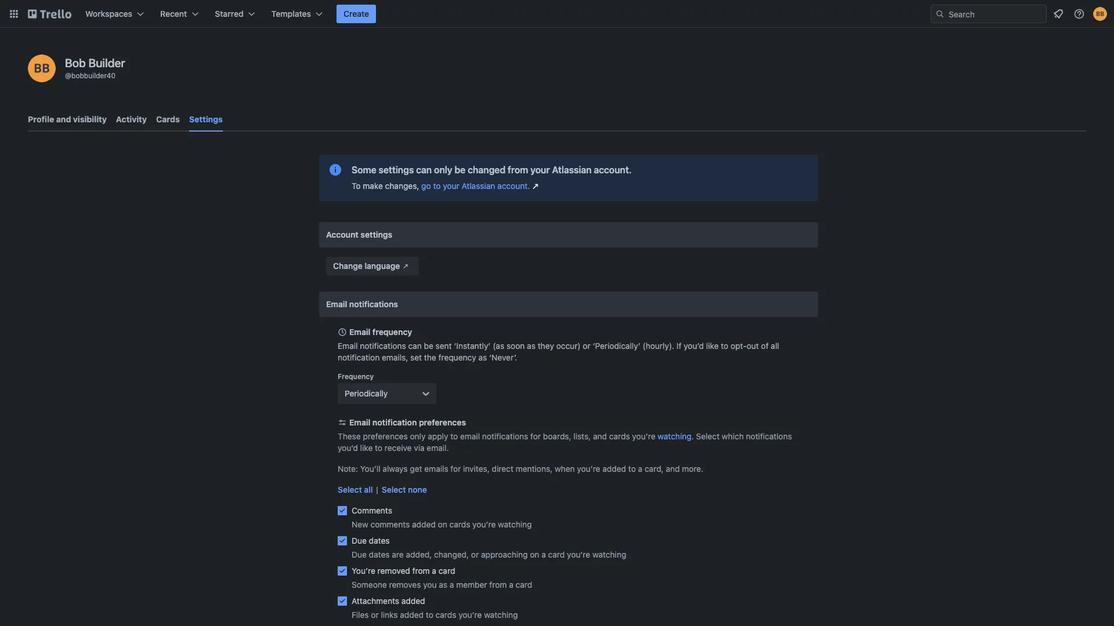 Task type: locate. For each thing, give the bounding box(es) containing it.
new
[[352, 520, 368, 530]]

cards
[[609, 432, 630, 442], [450, 520, 470, 530], [436, 611, 456, 620]]

note: you'll always get emails for invites, direct mentions, when you're added to a card, and more.
[[338, 465, 704, 474]]

profile
[[28, 115, 54, 124]]

open information menu image
[[1074, 8, 1085, 20]]

back to home image
[[28, 5, 71, 23]]

0 vertical spatial and
[[56, 115, 71, 124]]

2 horizontal spatial and
[[666, 465, 680, 474]]

1 vertical spatial cards
[[450, 520, 470, 530]]

note:
[[338, 465, 358, 474]]

and right card,
[[666, 465, 680, 474]]

as down 'instantly'
[[478, 353, 487, 363]]

soon
[[507, 342, 525, 351]]

a right approaching
[[542, 550, 546, 560]]

only up go to your atlassian account.
[[434, 165, 452, 176]]

0 vertical spatial due
[[352, 537, 367, 546]]

settings link
[[189, 109, 223, 132]]

can up go
[[416, 165, 432, 176]]

0 horizontal spatial be
[[424, 342, 433, 351]]

someone removes you as a member from a card
[[352, 581, 532, 590]]

frequency down sent
[[438, 353, 476, 363]]

all left |
[[364, 485, 373, 495]]

1 vertical spatial on
[[530, 550, 539, 560]]

card down approaching
[[516, 581, 532, 590]]

new comments added on cards you're watching
[[352, 520, 532, 530]]

0 horizontal spatial from
[[412, 567, 430, 576]]

0 horizontal spatial you'd
[[338, 444, 358, 453]]

email frequency
[[349, 328, 412, 337]]

only
[[434, 165, 452, 176], [410, 432, 426, 442]]

0 vertical spatial notification
[[338, 353, 380, 363]]

only up via
[[410, 432, 426, 442]]

1 vertical spatial all
[[364, 485, 373, 495]]

0 horizontal spatial and
[[56, 115, 71, 124]]

select right |
[[382, 485, 406, 495]]

like down these
[[360, 444, 373, 453]]

0 vertical spatial from
[[508, 165, 528, 176]]

like left opt-
[[706, 342, 719, 351]]

1 horizontal spatial like
[[706, 342, 719, 351]]

0 vertical spatial be
[[455, 165, 466, 176]]

go to your atlassian account.
[[421, 181, 530, 191]]

1 horizontal spatial only
[[434, 165, 452, 176]]

1 horizontal spatial as
[[478, 353, 487, 363]]

you'd inside . select which notifications you'd like to receive via email.
[[338, 444, 358, 453]]

which
[[722, 432, 744, 442]]

1 vertical spatial account.
[[497, 181, 530, 191]]

notifications right which
[[746, 432, 792, 442]]

these preferences only apply to email notifications for boards, lists, and cards you're watching
[[338, 432, 692, 442]]

email for email notifications can be sent 'instantly' (as soon as they occur) or 'periodically' (hourly). if you'd like to opt-out of all notification emails, set the frequency as 'never'.
[[338, 342, 358, 351]]

you'd
[[684, 342, 704, 351], [338, 444, 358, 453]]

due dates
[[352, 537, 390, 546]]

1 horizontal spatial account.
[[594, 165, 632, 176]]

0 horizontal spatial bob builder (bobbuilder40) image
[[28, 55, 56, 82]]

to down you
[[426, 611, 433, 620]]

1 horizontal spatial atlassian
[[552, 165, 592, 176]]

atlassian inside go to your atlassian account. link
[[462, 181, 495, 191]]

1 horizontal spatial or
[[471, 550, 479, 560]]

2 vertical spatial from
[[489, 581, 507, 590]]

email inside email notifications can be sent 'instantly' (as soon as they occur) or 'periodically' (hourly). if you'd like to opt-out of all notification emails, set the frequency as 'never'.
[[338, 342, 358, 351]]

1 due from the top
[[352, 537, 367, 546]]

attachments added
[[352, 597, 425, 606]]

0 vertical spatial dates
[[369, 537, 390, 546]]

0 horizontal spatial for
[[451, 465, 461, 474]]

preferences
[[419, 418, 466, 428], [363, 432, 408, 442]]

1 horizontal spatial and
[[593, 432, 607, 442]]

for left boards,
[[531, 432, 541, 442]]

a down approaching
[[509, 581, 513, 590]]

or down attachments on the left of page
[[371, 611, 379, 620]]

0 horizontal spatial as
[[439, 581, 447, 590]]

'periodically'
[[593, 342, 641, 351]]

select down note:
[[338, 485, 362, 495]]

1 vertical spatial only
[[410, 432, 426, 442]]

your right changed
[[531, 165, 550, 176]]

as
[[527, 342, 536, 351], [478, 353, 487, 363], [439, 581, 447, 590]]

1 dates from the top
[[369, 537, 390, 546]]

you'll
[[360, 465, 380, 474]]

0 horizontal spatial card
[[439, 567, 455, 576]]

files or links added to cards you're watching
[[352, 611, 518, 620]]

workspaces button
[[78, 5, 151, 23]]

account.
[[594, 165, 632, 176], [497, 181, 530, 191]]

0 vertical spatial can
[[416, 165, 432, 176]]

on up changed,
[[438, 520, 447, 530]]

1 vertical spatial preferences
[[363, 432, 408, 442]]

someone
[[352, 581, 387, 590]]

1 vertical spatial from
[[412, 567, 430, 576]]

member
[[456, 581, 487, 590]]

of
[[761, 342, 769, 351]]

1 vertical spatial frequency
[[438, 353, 476, 363]]

1 horizontal spatial all
[[771, 342, 779, 351]]

dates down due dates
[[369, 550, 390, 560]]

0 horizontal spatial like
[[360, 444, 373, 453]]

comments
[[352, 506, 392, 516]]

language
[[365, 261, 400, 271]]

1 horizontal spatial for
[[531, 432, 541, 442]]

email up these
[[349, 418, 370, 428]]

0 vertical spatial account.
[[594, 165, 632, 176]]

are
[[392, 550, 404, 560]]

bob builder @ bobbuilder40
[[65, 56, 125, 80]]

1 horizontal spatial your
[[531, 165, 550, 176]]

email notifications
[[326, 300, 398, 309]]

go to your atlassian account. link
[[421, 180, 542, 192]]

1 vertical spatial can
[[408, 342, 422, 351]]

out
[[747, 342, 759, 351]]

cards down someone removes you as a member from a card
[[436, 611, 456, 620]]

select inside . select which notifications you'd like to receive via email.
[[696, 432, 720, 442]]

. select which notifications you'd like to receive via email.
[[338, 432, 792, 453]]

settings up 'change language' link
[[361, 230, 392, 240]]

1 horizontal spatial from
[[489, 581, 507, 590]]

notification up frequency
[[338, 353, 380, 363]]

0 vertical spatial as
[[527, 342, 536, 351]]

be up the
[[424, 342, 433, 351]]

you'd down these
[[338, 444, 358, 453]]

comments
[[371, 520, 410, 530]]

sm image
[[400, 261, 412, 272]]

@
[[65, 71, 71, 80]]

a
[[638, 465, 643, 474], [542, 550, 546, 560], [432, 567, 436, 576], [450, 581, 454, 590], [509, 581, 513, 590]]

2 vertical spatial and
[[666, 465, 680, 474]]

as left they
[[527, 342, 536, 351]]

email up frequency
[[338, 342, 358, 351]]

cards right the lists,
[[609, 432, 630, 442]]

your
[[531, 165, 550, 176], [443, 181, 459, 191]]

notification up the receive
[[373, 418, 417, 428]]

'instantly'
[[454, 342, 491, 351]]

files
[[352, 611, 369, 620]]

2 vertical spatial cards
[[436, 611, 456, 620]]

added left card,
[[603, 465, 626, 474]]

can inside email notifications can be sent 'instantly' (as soon as they occur) or 'periodically' (hourly). if you'd like to opt-out of all notification emails, set the frequency as 'never'.
[[408, 342, 422, 351]]

on right approaching
[[530, 550, 539, 560]]

2 vertical spatial or
[[371, 611, 379, 620]]

can up "set"
[[408, 342, 422, 351]]

account
[[326, 230, 359, 240]]

or inside email notifications can be sent 'instantly' (as soon as they occur) or 'periodically' (hourly). if you'd like to opt-out of all notification emails, set the frequency as 'never'.
[[583, 342, 591, 351]]

due
[[352, 537, 367, 546], [352, 550, 367, 560]]

change
[[333, 261, 363, 271]]

0 horizontal spatial account.
[[497, 181, 530, 191]]

0 vertical spatial or
[[583, 342, 591, 351]]

from right member
[[489, 581, 507, 590]]

sent
[[436, 342, 452, 351]]

dates for due dates are added, changed, or approaching on a card you're watching
[[369, 550, 390, 560]]

frequency
[[373, 328, 412, 337], [438, 353, 476, 363]]

email down email notifications
[[349, 328, 370, 337]]

be up go to your atlassian account.
[[455, 165, 466, 176]]

2 due from the top
[[352, 550, 367, 560]]

1 vertical spatial dates
[[369, 550, 390, 560]]

preferences up the receive
[[363, 432, 408, 442]]

card right approaching
[[548, 550, 565, 560]]

and right the lists,
[[593, 432, 607, 442]]

settings
[[379, 165, 414, 176], [361, 230, 392, 240]]

cards
[[156, 115, 180, 124]]

0 horizontal spatial select
[[338, 485, 362, 495]]

0 horizontal spatial your
[[443, 181, 459, 191]]

0 vertical spatial card
[[548, 550, 565, 560]]

removed
[[378, 567, 410, 576]]

for right emails
[[451, 465, 461, 474]]

.
[[692, 432, 694, 442]]

added down the "removes"
[[401, 597, 425, 606]]

can
[[416, 165, 432, 176], [408, 342, 422, 351]]

from for member
[[489, 581, 507, 590]]

you'd right if
[[684, 342, 704, 351]]

0 vertical spatial cards
[[609, 432, 630, 442]]

2 horizontal spatial select
[[696, 432, 720, 442]]

email for email notification preferences
[[349, 418, 370, 428]]

from for changed
[[508, 165, 528, 176]]

apply
[[428, 432, 448, 442]]

1 vertical spatial settings
[[361, 230, 392, 240]]

frequency up the emails,
[[373, 328, 412, 337]]

to right go
[[433, 181, 441, 191]]

notifications down email frequency
[[360, 342, 406, 351]]

0 notifications image
[[1052, 7, 1066, 21]]

bob builder (bobbuilder40) image left the @
[[28, 55, 56, 82]]

1 horizontal spatial preferences
[[419, 418, 466, 428]]

1 vertical spatial card
[[439, 567, 455, 576]]

changed,
[[434, 550, 469, 560]]

bob builder (bobbuilder40) image right open information menu icon
[[1093, 7, 1107, 21]]

2 horizontal spatial from
[[508, 165, 528, 176]]

1 horizontal spatial you'd
[[684, 342, 704, 351]]

email down "change"
[[326, 300, 347, 309]]

1 vertical spatial atlassian
[[462, 181, 495, 191]]

email.
[[427, 444, 449, 453]]

all right of
[[771, 342, 779, 351]]

bob builder (bobbuilder40) image
[[1093, 7, 1107, 21], [28, 55, 56, 82]]

1 vertical spatial you'd
[[338, 444, 358, 453]]

1 vertical spatial and
[[593, 432, 607, 442]]

to left card,
[[628, 465, 636, 474]]

0 vertical spatial all
[[771, 342, 779, 351]]

added,
[[406, 550, 432, 560]]

added
[[603, 465, 626, 474], [412, 520, 436, 530], [401, 597, 425, 606], [400, 611, 424, 620]]

opt-
[[731, 342, 747, 351]]

0 vertical spatial settings
[[379, 165, 414, 176]]

to left opt-
[[721, 342, 729, 351]]

from down added,
[[412, 567, 430, 576]]

1 horizontal spatial card
[[516, 581, 532, 590]]

frequency
[[338, 373, 374, 381]]

email for email notifications
[[326, 300, 347, 309]]

card,
[[645, 465, 664, 474]]

your right go
[[443, 181, 459, 191]]

settings for some
[[379, 165, 414, 176]]

or right changed,
[[471, 550, 479, 560]]

boards,
[[543, 432, 571, 442]]

0 vertical spatial only
[[434, 165, 452, 176]]

0 horizontal spatial preferences
[[363, 432, 408, 442]]

none
[[408, 485, 427, 495]]

to left the receive
[[375, 444, 382, 453]]

like
[[706, 342, 719, 351], [360, 444, 373, 453]]

0 vertical spatial on
[[438, 520, 447, 530]]

1 vertical spatial bob builder (bobbuilder40) image
[[28, 55, 56, 82]]

0 horizontal spatial frequency
[[373, 328, 412, 337]]

2 dates from the top
[[369, 550, 390, 560]]

0 horizontal spatial atlassian
[[462, 181, 495, 191]]

as right you
[[439, 581, 447, 590]]

from right changed
[[508, 165, 528, 176]]

0 horizontal spatial only
[[410, 432, 426, 442]]

create
[[344, 9, 369, 19]]

on
[[438, 520, 447, 530], [530, 550, 539, 560]]

dates for due dates
[[369, 537, 390, 546]]

card up someone removes you as a member from a card
[[439, 567, 455, 576]]

select right .
[[696, 432, 720, 442]]

to left email
[[450, 432, 458, 442]]

activity link
[[116, 109, 147, 130]]

1 horizontal spatial frequency
[[438, 353, 476, 363]]

notification
[[338, 353, 380, 363], [373, 418, 417, 428]]

change language
[[333, 261, 400, 271]]

1 horizontal spatial bob builder (bobbuilder40) image
[[1093, 7, 1107, 21]]

1 vertical spatial like
[[360, 444, 373, 453]]

due up you're
[[352, 550, 367, 560]]

1 vertical spatial be
[[424, 342, 433, 351]]

0 horizontal spatial all
[[364, 485, 373, 495]]

receive
[[385, 444, 412, 453]]

like inside . select which notifications you'd like to receive via email.
[[360, 444, 373, 453]]

due down new
[[352, 537, 367, 546]]

select
[[696, 432, 720, 442], [338, 485, 362, 495], [382, 485, 406, 495]]

2 vertical spatial as
[[439, 581, 447, 590]]

lists,
[[574, 432, 591, 442]]

0 horizontal spatial on
[[438, 520, 447, 530]]

dates down comments
[[369, 537, 390, 546]]

added right links
[[400, 611, 424, 620]]

0 vertical spatial like
[[706, 342, 719, 351]]

preferences up apply
[[419, 418, 466, 428]]

be
[[455, 165, 466, 176], [424, 342, 433, 351]]

create button
[[337, 5, 376, 23]]

dates
[[369, 537, 390, 546], [369, 550, 390, 560]]

1 vertical spatial due
[[352, 550, 367, 560]]

cards up changed,
[[450, 520, 470, 530]]

2 horizontal spatial or
[[583, 342, 591, 351]]

and right profile
[[56, 115, 71, 124]]

or right occur)
[[583, 342, 591, 351]]

you'd inside email notifications can be sent 'instantly' (as soon as they occur) or 'periodically' (hourly). if you'd like to opt-out of all notification emails, set the frequency as 'never'.
[[684, 342, 704, 351]]

0 vertical spatial you'd
[[684, 342, 704, 351]]

settings up the changes,
[[379, 165, 414, 176]]

can for notifications
[[408, 342, 422, 351]]



Task type: vqa. For each thing, say whether or not it's contained in the screenshot.


Task type: describe. For each thing, give the bounding box(es) containing it.
you're removed from a card
[[352, 567, 455, 576]]

watching link
[[658, 432, 692, 442]]

make
[[363, 181, 383, 191]]

due for due dates are added, changed, or approaching on a card you're watching
[[352, 550, 367, 560]]

cards link
[[156, 109, 180, 130]]

email notification preferences
[[349, 418, 466, 428]]

0 vertical spatial frequency
[[373, 328, 412, 337]]

1 vertical spatial your
[[443, 181, 459, 191]]

2 horizontal spatial card
[[548, 550, 565, 560]]

via
[[414, 444, 425, 453]]

email notifications can be sent 'instantly' (as soon as they occur) or 'periodically' (hourly). if you'd like to opt-out of all notification emails, set the frequency as 'never'.
[[338, 342, 779, 363]]

builder
[[89, 56, 125, 69]]

recent button
[[153, 5, 206, 23]]

periodically
[[345, 389, 388, 399]]

like inside email notifications can be sent 'instantly' (as soon as they occur) or 'periodically' (hourly). if you'd like to opt-out of all notification emails, set the frequency as 'never'.
[[706, 342, 719, 351]]

Search field
[[945, 5, 1046, 23]]

settings
[[189, 115, 223, 124]]

emails
[[424, 465, 448, 474]]

recent
[[160, 9, 187, 19]]

due for due dates
[[352, 537, 367, 546]]

attachments
[[352, 597, 399, 606]]

1 vertical spatial or
[[471, 550, 479, 560]]

notifications up "direct"
[[482, 432, 528, 442]]

you're
[[352, 567, 375, 576]]

direct
[[492, 465, 514, 474]]

2 vertical spatial card
[[516, 581, 532, 590]]

0 vertical spatial atlassian
[[552, 165, 592, 176]]

0 vertical spatial bob builder (bobbuilder40) image
[[1093, 7, 1107, 21]]

notifications inside email notifications can be sent 'instantly' (as soon as they occur) or 'periodically' (hourly). if you'd like to opt-out of all notification emails, set the frequency as 'never'.
[[360, 342, 406, 351]]

can for settings
[[416, 165, 432, 176]]

change language link
[[326, 257, 419, 276]]

you
[[423, 581, 437, 590]]

notifications inside . select which notifications you'd like to receive via email.
[[746, 432, 792, 442]]

to make changes,
[[352, 181, 421, 191]]

bobbuilder40
[[71, 71, 116, 80]]

when
[[555, 465, 575, 474]]

1 horizontal spatial on
[[530, 550, 539, 560]]

starred
[[215, 9, 244, 19]]

1 horizontal spatial be
[[455, 165, 466, 176]]

a up you
[[432, 567, 436, 576]]

profile and visibility link
[[28, 109, 107, 130]]

1 vertical spatial as
[[478, 353, 487, 363]]

if
[[677, 342, 682, 351]]

more.
[[682, 465, 704, 474]]

select none button
[[382, 485, 427, 496]]

1 vertical spatial for
[[451, 465, 461, 474]]

'never'.
[[489, 353, 517, 363]]

emails,
[[382, 353, 408, 363]]

all inside email notifications can be sent 'instantly' (as soon as they occur) or 'periodically' (hourly). if you'd like to opt-out of all notification emails, set the frequency as 'never'.
[[771, 342, 779, 351]]

get
[[410, 465, 422, 474]]

they
[[538, 342, 554, 351]]

mentions,
[[516, 465, 553, 474]]

to inside email notifications can be sent 'instantly' (as soon as they occur) or 'periodically' (hourly). if you'd like to opt-out of all notification emails, set the frequency as 'never'.
[[721, 342, 729, 351]]

select all button
[[338, 485, 373, 496]]

(hourly).
[[643, 342, 674, 351]]

changes,
[[385, 181, 419, 191]]

occur)
[[556, 342, 581, 351]]

these
[[338, 432, 361, 442]]

added up added,
[[412, 520, 436, 530]]

workspaces
[[85, 9, 132, 19]]

email
[[460, 432, 480, 442]]

email for email frequency
[[349, 328, 370, 337]]

1 horizontal spatial select
[[382, 485, 406, 495]]

0 vertical spatial for
[[531, 432, 541, 442]]

to
[[352, 181, 361, 191]]

starred button
[[208, 5, 262, 23]]

set
[[410, 353, 422, 363]]

bob
[[65, 56, 86, 69]]

account settings
[[326, 230, 392, 240]]

frequency inside email notifications can be sent 'instantly' (as soon as they occur) or 'periodically' (hourly). if you'd like to opt-out of all notification emails, set the frequency as 'never'.
[[438, 353, 476, 363]]

changed
[[468, 165, 506, 176]]

settings for account
[[361, 230, 392, 240]]

some settings can only be changed from your atlassian account.
[[352, 165, 632, 176]]

links
[[381, 611, 398, 620]]

invites,
[[463, 465, 490, 474]]

notification inside email notifications can be sent 'instantly' (as soon as they occur) or 'periodically' (hourly). if you'd like to opt-out of all notification emails, set the frequency as 'never'.
[[338, 353, 380, 363]]

a left card,
[[638, 465, 643, 474]]

the
[[424, 353, 436, 363]]

some
[[352, 165, 376, 176]]

2 horizontal spatial as
[[527, 342, 536, 351]]

0 vertical spatial preferences
[[419, 418, 466, 428]]

approaching
[[481, 550, 528, 560]]

0 horizontal spatial or
[[371, 611, 379, 620]]

|
[[376, 485, 378, 495]]

due dates are added, changed, or approaching on a card you're watching
[[352, 550, 626, 560]]

0 vertical spatial your
[[531, 165, 550, 176]]

primary element
[[0, 0, 1114, 28]]

select all | select none
[[338, 485, 427, 495]]

to inside . select which notifications you'd like to receive via email.
[[375, 444, 382, 453]]

always
[[383, 465, 408, 474]]

be inside email notifications can be sent 'instantly' (as soon as they occur) or 'periodically' (hourly). if you'd like to opt-out of all notification emails, set the frequency as 'never'.
[[424, 342, 433, 351]]

profile and visibility
[[28, 115, 107, 124]]

notifications up email frequency
[[349, 300, 398, 309]]

removes
[[389, 581, 421, 590]]

templates
[[271, 9, 311, 19]]

templates button
[[264, 5, 330, 23]]

1 vertical spatial notification
[[373, 418, 417, 428]]

(as
[[493, 342, 504, 351]]

visibility
[[73, 115, 107, 124]]

activity
[[116, 115, 147, 124]]

search image
[[936, 9, 945, 19]]

a left member
[[450, 581, 454, 590]]



